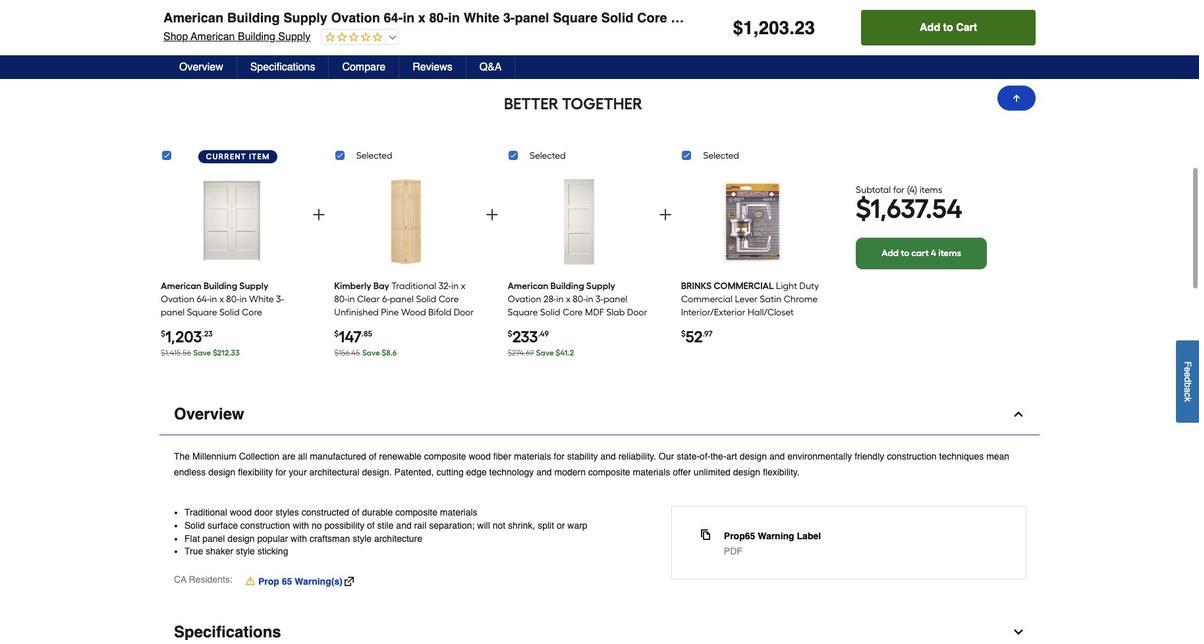 Task type: locate. For each thing, give the bounding box(es) containing it.
interior
[[217, 8, 262, 23], [1065, 11, 1111, 26], [231, 347, 260, 358]]

add for add to cart
[[920, 22, 941, 34]]

american inside american building supply ovation 64-in x 80-in white 3-panel square solid core prefinished mdf reversible/universal inswing double prehung interior door item # 968482 | model # lo968482
[[160, 0, 220, 7]]

inswing up add to cart
[[903, 0, 952, 7]]

american inside american building supply ovation 28-in x 80-in 3-panel square solid core mdf slab door
[[508, 281, 549, 292]]

handle
[[750, 321, 780, 332]]

construction
[[888, 452, 937, 462], [241, 521, 290, 531]]

composite inside traditional wood door styles constructed of durable composite materials solid surface construction with no possibility of stile and rail separation; will not shrink, split or warp flat panel design popular with craftsman style architecture true shaker style sticking
[[396, 508, 438, 518]]

1 vertical spatial style
[[236, 547, 255, 557]]

&
[[767, 18, 773, 29]]

$ inside $ 147 .85
[[334, 330, 339, 339]]

0 vertical spatial shop
[[164, 31, 188, 43]]

patented,
[[395, 468, 434, 478]]

80- for american building supply ovation 64-in x 80-in white 3- panel square solid core prefinished mdf reversible/universal inswing double prehung interior door
[[226, 294, 240, 306]]

core inside "traditional 32-in x 80-in clear 6-panel solid core unfinished pine wood bifold door hardware included"
[[439, 294, 459, 306]]

80- inside "traditional 32-in x 80-in clear 6-panel solid core unfinished pine wood bifold door hardware included"
[[334, 294, 348, 306]]

0 vertical spatial your
[[773, 31, 791, 42]]

0 vertical spatial prefinished
[[667, 0, 739, 7]]

of-
[[700, 452, 711, 462]]

1 horizontal spatial for
[[554, 452, 565, 462]]

0 horizontal spatial 4
[[910, 185, 915, 196]]

composite up rail
[[396, 508, 438, 518]]

construction right friendly on the right bottom of page
[[888, 452, 937, 462]]

brinks commercial light duty commercial lever satin chrome interior/exterior hall/closet storeroom door handle image
[[710, 174, 796, 271]]

for up modern
[[554, 452, 565, 462]]

chevron down image
[[1013, 626, 1026, 639]]

prop65 warning label pdf
[[724, 532, 822, 557]]

1 horizontal spatial add
[[920, 22, 941, 34]]

solid inside the american building supply ovation 64-in x 80-in white 3- panel square solid core prefinished mdf reversible/universal inswing double prehung interior door
[[219, 307, 240, 319]]

0 vertical spatial or
[[901, 31, 909, 42]]

1 horizontal spatial selected
[[530, 151, 566, 162]]

mdf up the 212.33
[[209, 321, 226, 332]]

shop american building supply down model
[[160, 45, 307, 57]]

$ 147 .85
[[334, 328, 372, 347]]

returns
[[798, 18, 833, 29]]

1 horizontal spatial style
[[353, 534, 372, 544]]

0 vertical spatial reversible/universal
[[770, 0, 900, 7]]

mdf inside american building supply ovation 64-in x 80-in white 3-panel square solid core prefinished mdf reversible/universal inswing double prehung interior door item # 968482 | model # lo968482
[[743, 0, 766, 7]]

reversible/universal up unused
[[774, 11, 904, 26]]

with
[[293, 521, 309, 531], [291, 534, 307, 544]]

0 horizontal spatial traditional
[[185, 508, 227, 518]]

1 vertical spatial your
[[289, 468, 307, 478]]

ovation for american building supply ovation 64-in x 80-in white 3-panel square solid core prefinished mdf reversible/universal inswing double prehung interior door
[[331, 11, 380, 26]]

item
[[848, 31, 865, 42]]

f e e d b a c k
[[1183, 362, 1194, 403]]

kimberly bay traditional 32-in x 80-in clear 6-panel solid core unfinished pine wood bifold door hardware included image
[[363, 174, 449, 271]]

save inside 233 list item
[[536, 349, 554, 358]]

0 horizontal spatial materials
[[440, 508, 478, 518]]

chrome
[[784, 294, 818, 306]]

reversible/universal up $1,415.56 save $ 212.33
[[161, 334, 245, 345]]

3- for american building supply ovation 64-in x 80-in white 3-panel square solid core prefinished mdf reversible/universal inswing double prehung interior door
[[503, 11, 515, 26]]

flexibility
[[238, 468, 273, 478]]

technology
[[490, 468, 534, 478]]

1 horizontal spatial wood
[[469, 452, 491, 462]]

satin
[[760, 294, 782, 306]]

x
[[415, 0, 422, 7], [418, 11, 426, 26], [461, 281, 466, 292], [219, 294, 224, 306], [566, 294, 571, 306]]

or inside easy & free returns return your new, unused item in-store or ship it back to us free of charge.
[[901, 31, 909, 42]]

to left cart on the right top of the page
[[901, 248, 910, 259]]

1 plus image from the left
[[311, 207, 327, 223]]

the millennium collection are all manufactured of renewable composite wood fiber materials for stability and reliability. our state-of-the-art design and environmentally friendly construction techniques mean endless design flexibility for your architectural design. patented, cutting edge technology and modern composite materials offer unlimited design flexibility.
[[174, 452, 1010, 478]]

2 horizontal spatial save
[[536, 349, 554, 358]]

to for add to cart 4 items
[[901, 248, 910, 259]]

2 selected from the left
[[530, 151, 566, 162]]

warning
[[758, 532, 795, 542]]

traditional inside "traditional 32-in x 80-in clear 6-panel solid core unfinished pine wood bifold door hardware included"
[[392, 281, 437, 292]]

inswing for american building supply ovation 64-in x 80-in white 3- panel square solid core prefinished mdf reversible/universal inswing double prehung interior door
[[247, 334, 279, 345]]

mdf inside the american building supply ovation 64-in x 80-in white 3- panel square solid core prefinished mdf reversible/universal inswing double prehung interior door
[[209, 321, 226, 332]]

0 horizontal spatial construction
[[241, 521, 290, 531]]

1 vertical spatial white
[[464, 11, 500, 26]]

wood
[[401, 307, 426, 319]]

0 horizontal spatial to
[[901, 248, 910, 259]]

inswing inside the american building supply ovation 64-in x 80-in white 3- panel square solid core prefinished mdf reversible/universal inswing double prehung interior door
[[247, 334, 279, 345]]

to inside easy & free returns return your new, unused item in-store or ship it back to us free of charge.
[[961, 31, 968, 42]]

$ inside $ 52 .97
[[682, 330, 686, 339]]

2 save from the left
[[362, 349, 380, 358]]

core inside american building supply ovation 64-in x 80-in white 3-panel square solid core prefinished mdf reversible/universal inswing double prehung interior door item # 968482 | model # lo968482
[[634, 0, 664, 7]]

1 vertical spatial add
[[882, 248, 899, 259]]

1 vertical spatial traditional
[[185, 508, 227, 518]]

1 horizontal spatial materials
[[514, 452, 552, 462]]

2 horizontal spatial materials
[[633, 468, 671, 478]]

1 horizontal spatial save
[[362, 349, 380, 358]]

3 save from the left
[[536, 349, 554, 358]]

hall/closet
[[748, 307, 794, 319]]

prop65
[[724, 532, 756, 542]]

traditional
[[392, 281, 437, 292], [185, 508, 227, 518]]

materials up separation;
[[440, 508, 478, 518]]

prefinished up american building supply ovation 64-in x 80-in white 3-panel square solid core prefinished mdf reversible/universal inswing double prehung interior door
[[667, 0, 739, 7]]

design.
[[362, 468, 392, 478]]

wood up edge
[[469, 452, 491, 462]]

and up the flexibility. at the bottom right of page
[[770, 452, 785, 462]]

41.2
[[561, 349, 574, 358]]

3- inside the american building supply ovation 64-in x 80-in white 3- panel square solid core prefinished mdf reversible/universal inswing double prehung interior door
[[276, 294, 284, 306]]

q&a button
[[467, 55, 516, 79]]

80- inside the american building supply ovation 64-in x 80-in white 3- panel square solid core prefinished mdf reversible/universal inswing double prehung interior door
[[226, 294, 240, 306]]

save for 147
[[362, 349, 380, 358]]

0 horizontal spatial #
[[180, 28, 185, 38]]

style down possibility
[[353, 534, 372, 544]]

millennium
[[193, 452, 237, 462]]

4 left .54
[[910, 185, 915, 196]]

1 vertical spatial materials
[[633, 468, 671, 478]]

1,203 for .
[[744, 17, 790, 38]]

panel
[[511, 0, 546, 7], [515, 11, 550, 26], [390, 294, 414, 306], [604, 294, 628, 306], [161, 307, 185, 319], [203, 534, 225, 544]]

prefinished up '$1,415.56'
[[161, 321, 207, 332]]

supply
[[280, 0, 324, 7], [284, 11, 328, 26], [278, 31, 311, 43], [274, 45, 307, 57], [240, 281, 269, 292], [587, 281, 616, 292]]

of inside the millennium collection are all manufactured of renewable composite wood fiber materials for stability and reliability. our state-of-the-art design and environmentally friendly construction techniques mean endless design flexibility for your architectural design. patented, cutting edge technology and modern composite materials offer unlimited design flexibility.
[[369, 452, 377, 462]]

building inside american building supply ovation 64-in x 80-in white 3-panel square solid core prefinished mdf reversible/universal inswing double prehung interior door item # 968482 | model # lo968482
[[223, 0, 276, 7]]

1 horizontal spatial construction
[[888, 452, 937, 462]]

square
[[549, 0, 594, 7], [553, 11, 598, 26], [187, 307, 217, 319], [508, 307, 538, 319]]

to
[[944, 22, 954, 34], [961, 31, 968, 42], [901, 248, 910, 259]]

0 horizontal spatial 1,203
[[165, 328, 202, 347]]

2 vertical spatial composite
[[396, 508, 438, 518]]

80- for american building supply ovation 28-in x 80-in 3-panel square solid core mdf slab door
[[573, 294, 586, 306]]

2 plus image from the left
[[485, 207, 501, 223]]

add to cart button
[[862, 10, 1036, 45]]

2 vertical spatial white
[[249, 294, 274, 306]]

unlimited
[[694, 468, 731, 478]]

0 horizontal spatial or
[[557, 521, 565, 531]]

1 vertical spatial shop
[[160, 45, 184, 57]]

$156.45 save $ 8.6
[[334, 349, 397, 358]]

1 vertical spatial with
[[291, 534, 307, 544]]

overview button down 968482
[[166, 55, 237, 79]]

$1,415.56 save $ 212.33
[[161, 349, 240, 358]]

or right the split
[[557, 521, 565, 531]]

64- inside american building supply ovation 64-in x 80-in white 3-panel square solid core prefinished mdf reversible/universal inswing double prehung interior door item # 968482 | model # lo968482
[[380, 0, 399, 7]]

white inside american building supply ovation 64-in x 80-in white 3-panel square solid core prefinished mdf reversible/universal inswing double prehung interior door item # 968482 | model # lo968482
[[460, 0, 496, 7]]

overview down 968482
[[179, 61, 223, 73]]

3- inside american building supply ovation 64-in x 80-in white 3-panel square solid core prefinished mdf reversible/universal inswing double prehung interior door item # 968482 | model # lo968482
[[500, 0, 511, 7]]

1 vertical spatial 1,203
[[165, 328, 202, 347]]

no
[[312, 521, 322, 531]]

233 list item
[[508, 170, 651, 365]]

and left modern
[[537, 468, 552, 478]]

supply for american building supply ovation 64-in x 80-in white 3-panel square solid core prefinished mdf reversible/universal inswing double prehung interior door item # 968482 | model # lo968482
[[280, 0, 324, 7]]

return
[[743, 31, 770, 42]]

0 vertical spatial inswing
[[903, 0, 952, 7]]

0 vertical spatial 1,203
[[744, 17, 790, 38]]

0 vertical spatial shop american building supply
[[164, 31, 311, 43]]

solid
[[598, 0, 630, 7], [602, 11, 634, 26], [416, 294, 437, 306], [219, 307, 240, 319], [540, 307, 561, 319], [185, 521, 205, 531]]

1 vertical spatial reversible/universal
[[774, 11, 904, 26]]

2 vertical spatial 64-
[[197, 294, 210, 306]]

specifications button
[[237, 55, 329, 79]]

design down surface
[[228, 534, 255, 544]]

slab
[[607, 307, 625, 319]]

brinks commercial
[[682, 281, 774, 292]]

of
[[1002, 31, 1009, 42], [369, 452, 377, 462], [352, 508, 360, 518], [367, 521, 375, 531]]

0 vertical spatial mdf
[[743, 0, 766, 7]]

inswing for american building supply ovation 64-in x 80-in white 3-panel square solid core prefinished mdf reversible/universal inswing double prehung interior door item # 968482 | model # lo968482
[[903, 0, 952, 7]]

double up the us
[[960, 11, 1005, 26]]

0 horizontal spatial selected
[[357, 151, 393, 162]]

cart
[[957, 22, 978, 34]]

mdf up return at the right top of the page
[[747, 11, 770, 26]]

64- inside the american building supply ovation 64-in x 80-in white 3- panel square solid core prefinished mdf reversible/universal inswing double prehung interior door
[[197, 294, 210, 306]]

kimberly
[[334, 281, 372, 292]]

1 vertical spatial 4
[[931, 248, 937, 259]]

prop65 warning label link
[[724, 530, 822, 544]]

unfinished
[[334, 307, 379, 319]]

2 vertical spatial inswing
[[247, 334, 279, 345]]

1 vertical spatial or
[[557, 521, 565, 531]]

.49
[[538, 330, 549, 339]]

0 vertical spatial wood
[[469, 452, 491, 462]]

materials down reliability.
[[633, 468, 671, 478]]

traditional for core
[[392, 281, 437, 292]]

double for american building supply ovation 64-in x 80-in white 3- panel square solid core prefinished mdf reversible/universal inswing double prehung interior door
[[161, 347, 191, 358]]

80- inside american building supply ovation 28-in x 80-in 3-panel square solid core mdf slab door
[[573, 294, 586, 306]]

x inside the american building supply ovation 64-in x 80-in white 3- panel square solid core prefinished mdf reversible/universal inswing double prehung interior door
[[219, 294, 224, 306]]

panel inside traditional wood door styles constructed of durable composite materials solid surface construction with no possibility of stile and rail separation; will not shrink, split or warp flat panel design popular with craftsman style architecture true shaker style sticking
[[203, 534, 225, 544]]

panel inside american building supply ovation 28-in x 80-in 3-panel square solid core mdf slab door
[[604, 294, 628, 306]]

2 vertical spatial prefinished
[[161, 321, 207, 332]]

1 save from the left
[[193, 349, 211, 358]]

b
[[1183, 383, 1194, 388]]

charge.
[[743, 44, 773, 55]]

x inside american building supply ovation 28-in x 80-in 3-panel square solid core mdf slab door
[[566, 294, 571, 306]]

wood inside the millennium collection are all manufactured of renewable composite wood fiber materials for stability and reliability. our state-of-the-art design and environmentally friendly construction techniques mean endless design flexibility for your architectural design. patented, cutting edge technology and modern composite materials offer unlimited design flexibility.
[[469, 452, 491, 462]]

double left the 212.33
[[161, 347, 191, 358]]

inswing up it
[[907, 11, 956, 26]]

# right model
[[252, 28, 257, 38]]

reversible/universal inside american building supply ovation 64-in x 80-in white 3-panel square solid core prefinished mdf reversible/universal inswing double prehung interior door item # 968482 | model # lo968482
[[770, 0, 900, 7]]

1 e from the top
[[1183, 368, 1194, 373]]

0 vertical spatial 64-
[[380, 0, 399, 7]]

1,637
[[871, 193, 926, 225]]

with right popular
[[291, 534, 307, 544]]

0 vertical spatial 4
[[910, 185, 915, 196]]

3- for american building supply ovation 64-in x 80-in white 3-panel square solid core prefinished mdf reversible/universal inswing double prehung interior door item # 968482 | model # lo968482
[[500, 0, 511, 7]]

ovation inside american building supply ovation 28-in x 80-in 3-panel square solid core mdf slab door
[[508, 294, 542, 306]]

0 vertical spatial items
[[920, 185, 943, 196]]

3- for american building supply ovation 64-in x 80-in white 3- panel square solid core prefinished mdf reversible/universal inswing double prehung interior door
[[276, 294, 284, 306]]

prehung inside the american building supply ovation 64-in x 80-in white 3- panel square solid core prefinished mdf reversible/universal inswing double prehung interior door
[[193, 347, 228, 358]]

4 inside "subtotal for ( 4 ) items $ 1,637 .54"
[[910, 185, 915, 196]]

prehung inside american building supply ovation 64-in x 80-in white 3-panel square solid core prefinished mdf reversible/universal inswing double prehung interior door item # 968482 | model # lo968482
[[160, 8, 213, 23]]

80- inside american building supply ovation 64-in x 80-in white 3-panel square solid core prefinished mdf reversible/universal inswing double prehung interior door item # 968482 | model # lo968482
[[426, 0, 445, 7]]

traditional up the wood
[[392, 281, 437, 292]]

2 vertical spatial materials
[[440, 508, 478, 518]]

building inside american building supply ovation 28-in x 80-in 3-panel square solid core mdf slab door
[[551, 281, 585, 292]]

1 vertical spatial for
[[554, 452, 565, 462]]

styles
[[276, 508, 299, 518]]

durable
[[362, 508, 393, 518]]

or left ship
[[901, 31, 909, 42]]

64- for american building supply ovation 64-in x 80-in white 3- panel square solid core prefinished mdf reversible/universal inswing double prehung interior door
[[197, 294, 210, 306]]

state-
[[677, 452, 700, 462]]

1 # from the left
[[180, 28, 185, 38]]

composite down stability
[[589, 468, 631, 478]]

968482
[[185, 28, 216, 38]]

sticking
[[258, 547, 288, 557]]

the
[[174, 452, 190, 462]]

to inside "button"
[[944, 22, 954, 34]]

1 vertical spatial construction
[[241, 521, 290, 531]]

1 vertical spatial shop american building supply
[[160, 45, 307, 57]]

architecture
[[374, 534, 423, 544]]

current item
[[206, 153, 270, 162]]

your down the free
[[773, 31, 791, 42]]

selected for 147
[[357, 151, 393, 162]]

0 vertical spatial zero stars image
[[322, 32, 383, 44]]

traditional inside traditional wood door styles constructed of durable composite materials solid surface construction with no possibility of stile and rail separation; will not shrink, split or warp flat panel design popular with craftsman style architecture true shaker style sticking
[[185, 508, 227, 518]]

materials up technology
[[514, 452, 552, 462]]

for left (
[[894, 185, 905, 196]]

traditional up surface
[[185, 508, 227, 518]]

1 horizontal spatial #
[[252, 28, 257, 38]]

inswing right .23
[[247, 334, 279, 345]]

1 horizontal spatial traditional
[[392, 281, 437, 292]]

overview button up stability
[[160, 395, 1040, 436]]

reversible/universal for american building supply ovation 64-in x 80-in white 3-panel square solid core prefinished mdf reversible/universal inswing double prehung interior door
[[774, 11, 904, 26]]

k
[[1183, 398, 1194, 403]]

2 vertical spatial for
[[276, 468, 286, 478]]

composite up cutting
[[424, 452, 466, 462]]

learn more
[[776, 44, 823, 55]]

items right cart on the right top of the page
[[939, 248, 962, 259]]

and up architecture
[[396, 521, 412, 531]]

1,203 for .23
[[165, 328, 202, 347]]

save down .23
[[193, 349, 211, 358]]

1 horizontal spatial 1,203
[[744, 17, 790, 38]]

supply inside american building supply ovation 28-in x 80-in 3-panel square solid core mdf slab door
[[587, 281, 616, 292]]

add for add to cart 4 items
[[882, 248, 899, 259]]

new,
[[793, 31, 812, 42]]

duty
[[800, 281, 820, 292]]

ovation inside american building supply ovation 64-in x 80-in white 3-panel square solid core prefinished mdf reversible/universal inswing double prehung interior door item # 968482 | model # lo968482
[[327, 0, 376, 7]]

add to cart
[[920, 22, 978, 34]]

# right "item"
[[180, 28, 185, 38]]

panel inside the american building supply ovation 64-in x 80-in white 3- panel square solid core prefinished mdf reversible/universal inswing double prehung interior door
[[161, 307, 185, 319]]

reversible/universal inside the american building supply ovation 64-in x 80-in white 3- panel square solid core prefinished mdf reversible/universal inswing double prehung interior door
[[161, 334, 245, 345]]

0 vertical spatial traditional
[[392, 281, 437, 292]]

1 horizontal spatial plus image
[[485, 207, 501, 223]]

0 vertical spatial construction
[[888, 452, 937, 462]]

your inside easy & free returns return your new, unused item in-store or ship it back to us free of charge.
[[773, 31, 791, 42]]

save down .49
[[536, 349, 554, 358]]

1 horizontal spatial your
[[773, 31, 791, 42]]

your down "all"
[[289, 468, 307, 478]]

with left no
[[293, 521, 309, 531]]

of right free
[[1002, 31, 1009, 42]]

link icon image
[[345, 577, 354, 587]]

1 vertical spatial double
[[960, 11, 1005, 26]]

1 vertical spatial prefinished
[[671, 11, 743, 26]]

double inside the american building supply ovation 64-in x 80-in white 3- panel square solid core prefinished mdf reversible/universal inswing double prehung interior door
[[161, 347, 191, 358]]

design
[[740, 452, 767, 462], [208, 468, 236, 478], [734, 468, 761, 478], [228, 534, 255, 544]]

solid inside american building supply ovation 64-in x 80-in white 3-panel square solid core prefinished mdf reversible/universal inswing double prehung interior door item # 968482 | model # lo968482
[[598, 0, 630, 7]]

building for american building supply ovation 28-in x 80-in 3-panel square solid core mdf slab door
[[551, 281, 585, 292]]

2 vertical spatial reversible/universal
[[161, 334, 245, 345]]

core
[[634, 0, 664, 7], [638, 11, 668, 26], [439, 294, 459, 306], [242, 307, 262, 319], [563, 307, 583, 319]]

0 horizontal spatial plus image
[[311, 207, 327, 223]]

shop left |
[[164, 31, 188, 43]]

1 horizontal spatial 4
[[931, 248, 937, 259]]

e up b
[[1183, 373, 1194, 378]]

1 vertical spatial 64-
[[384, 11, 403, 26]]

american building supply ovation 64-in x 80-in white 3-panel square solid core prefinished mdf reversible/universal inswing double prehung interior door image
[[189, 174, 275, 271]]

in-
[[868, 31, 878, 42]]

item number 9 6 8 4 8 2 and model number l o 9 6 8 4 8 2 element
[[160, 27, 1040, 40]]

lo968482
[[257, 28, 300, 38]]

0 horizontal spatial wood
[[230, 508, 252, 518]]

interior inside american building supply ovation 64-in x 80-in white 3-panel square solid core prefinished mdf reversible/universal inswing double prehung interior door item # 968482 | model # lo968482
[[217, 8, 262, 23]]

overview for bottommost "overview" button
[[174, 406, 244, 424]]

0 vertical spatial style
[[353, 534, 372, 544]]

of up design. at the bottom left of the page
[[369, 452, 377, 462]]

1 horizontal spatial to
[[944, 22, 954, 34]]

2 horizontal spatial selected
[[704, 151, 740, 162]]

2 horizontal spatial for
[[894, 185, 905, 196]]

construction down the door
[[241, 521, 290, 531]]

american inside the american building supply ovation 64-in x 80-in white 3- panel square solid core prefinished mdf reversible/universal inswing double prehung interior door
[[161, 281, 202, 292]]

inswing inside american building supply ovation 64-in x 80-in white 3-panel square solid core prefinished mdf reversible/universal inswing double prehung interior door item # 968482 | model # lo968482
[[903, 0, 952, 7]]

panel inside american building supply ovation 64-in x 80-in white 3-panel square solid core prefinished mdf reversible/universal inswing double prehung interior door item # 968482 | model # lo968482
[[511, 0, 546, 7]]

square for american building supply ovation 64-in x 80-in white 3-panel square solid core prefinished mdf reversible/universal inswing double prehung interior door item # 968482 | model # lo968482
[[549, 0, 594, 7]]

1,203 inside list item
[[165, 328, 202, 347]]

brinks
[[682, 281, 712, 292]]

wood inside traditional wood door styles constructed of durable composite materials solid surface construction with no possibility of stile and rail separation; will not shrink, split or warp flat panel design popular with craftsman style architecture true shaker style sticking
[[230, 508, 252, 518]]

x for american building supply ovation 64-in x 80-in white 3-panel square solid core prefinished mdf reversible/universal inswing double prehung interior door item # 968482 | model # lo968482
[[415, 0, 422, 7]]

prefinished inside the american building supply ovation 64-in x 80-in white 3- panel square solid core prefinished mdf reversible/universal inswing double prehung interior door
[[161, 321, 207, 332]]

square inside american building supply ovation 64-in x 80-in white 3-panel square solid core prefinished mdf reversible/universal inswing double prehung interior door item # 968482 | model # lo968482
[[549, 0, 594, 7]]

white inside the american building supply ovation 64-in x 80-in white 3- panel square solid core prefinished mdf reversible/universal inswing double prehung interior door
[[249, 294, 274, 306]]

warning image
[[246, 576, 255, 587]]

ovation for american building supply ovation 64-in x 80-in white 3-panel square solid core prefinished mdf reversible/universal inswing double prehung interior door item # 968482 | model # lo968482
[[327, 0, 376, 7]]

shop american building supply
[[164, 31, 311, 43], [160, 45, 307, 57]]

selected
[[357, 151, 393, 162], [530, 151, 566, 162], [704, 151, 740, 162]]

52 list item
[[682, 170, 824, 365]]

shop down "item"
[[160, 45, 184, 57]]

to right it
[[944, 22, 954, 34]]

prehung for american building supply ovation 64-in x 80-in white 3- panel square solid core prefinished mdf reversible/universal inswing double prehung interior door
[[193, 347, 228, 358]]

design down millennium
[[208, 468, 236, 478]]

mdf for american building supply ovation 64-in x 80-in white 3- panel square solid core prefinished mdf reversible/universal inswing double prehung interior door
[[209, 321, 226, 332]]

building inside the american building supply ovation 64-in x 80-in white 3- panel square solid core prefinished mdf reversible/universal inswing double prehung interior door
[[204, 281, 238, 292]]

items right )
[[920, 185, 943, 196]]

0 vertical spatial for
[[894, 185, 905, 196]]

interior inside the american building supply ovation 64-in x 80-in white 3- panel square solid core prefinished mdf reversible/universal inswing double prehung interior door
[[231, 347, 260, 358]]

zero stars image
[[322, 32, 383, 44], [318, 45, 379, 58]]

1 selected from the left
[[357, 151, 393, 162]]

e
[[1183, 368, 1194, 373], [1183, 373, 1194, 378]]

save down .85
[[362, 349, 380, 358]]

0 vertical spatial double
[[956, 0, 1001, 7]]

ovation inside the american building supply ovation 64-in x 80-in white 3- panel square solid core prefinished mdf reversible/universal inswing double prehung interior door
[[161, 294, 195, 306]]

wood up surface
[[230, 508, 252, 518]]

items
[[920, 185, 943, 196], [939, 248, 962, 259]]

1 vertical spatial wood
[[230, 508, 252, 518]]

add inside "button"
[[920, 22, 941, 34]]

1 vertical spatial mdf
[[747, 11, 770, 26]]

double up cart
[[956, 0, 1001, 7]]

plus image
[[311, 207, 327, 223], [485, 207, 501, 223]]

shaker
[[206, 547, 234, 557]]

double inside american building supply ovation 64-in x 80-in white 3-panel square solid core prefinished mdf reversible/universal inswing double prehung interior door item # 968482 | model # lo968482
[[956, 0, 1001, 7]]

supply inside the american building supply ovation 64-in x 80-in white 3- panel square solid core prefinished mdf reversible/universal inswing double prehung interior door
[[240, 281, 269, 292]]

0 vertical spatial add
[[920, 22, 941, 34]]

mdf up easy
[[743, 0, 766, 7]]

x for american building supply ovation 64-in x 80-in white 3- panel square solid core prefinished mdf reversible/universal inswing double prehung interior door
[[219, 294, 224, 306]]

prefinished up return at the right top of the page
[[671, 11, 743, 26]]

prefinished inside american building supply ovation 64-in x 80-in white 3-panel square solid core prefinished mdf reversible/universal inswing double prehung interior door item # 968482 | model # lo968482
[[667, 0, 739, 7]]

2 vertical spatial mdf
[[209, 321, 226, 332]]

supply inside american building supply ovation 64-in x 80-in white 3-panel square solid core prefinished mdf reversible/universal inswing double prehung interior door item # 968482 | model # lo968482
[[280, 0, 324, 7]]

to left the us
[[961, 31, 968, 42]]

american for american building supply ovation 64-in x 80-in white 3- panel square solid core prefinished mdf reversible/universal inswing double prehung interior door
[[161, 281, 202, 292]]

overview up millennium
[[174, 406, 244, 424]]

american building supply ovation 64-in x 80-in white 3-panel square solid core prefinished mdf reversible/universal inswing double prehung interior door item # 968482 | model # lo968482
[[160, 0, 1001, 38]]

white for american building supply ovation 64-in x 80-in white 3- panel square solid core prefinished mdf reversible/universal inswing double prehung interior door
[[249, 294, 274, 306]]

0 vertical spatial overview
[[179, 61, 223, 73]]

better
[[504, 95, 559, 114]]

style right shaker
[[236, 547, 255, 557]]

prehung for american building supply ovation 64-in x 80-in white 3-panel square solid core prefinished mdf reversible/universal inswing double prehung interior door item # 968482 | model # lo968482
[[160, 8, 213, 23]]

0 vertical spatial white
[[460, 0, 496, 7]]

for down are
[[276, 468, 286, 478]]

0 horizontal spatial add
[[882, 248, 899, 259]]

save inside 147 "list item"
[[362, 349, 380, 358]]

1 vertical spatial overview
[[174, 406, 244, 424]]

design down art
[[734, 468, 761, 478]]

shop
[[164, 31, 188, 43], [160, 45, 184, 57]]

1 vertical spatial composite
[[589, 468, 631, 478]]

1 horizontal spatial or
[[901, 31, 909, 42]]

warning(s)
[[295, 577, 343, 587]]

square inside the american building supply ovation 64-in x 80-in white 3- panel square solid core prefinished mdf reversible/universal inswing double prehung interior door
[[187, 307, 217, 319]]

plus image for 147
[[485, 207, 501, 223]]

selected for 233
[[530, 151, 566, 162]]

reversible/universal up returns in the top right of the page
[[770, 0, 900, 7]]

0 horizontal spatial your
[[289, 468, 307, 478]]

0 horizontal spatial save
[[193, 349, 211, 358]]

2 horizontal spatial to
[[961, 31, 968, 42]]

4 right cart on the right top of the page
[[931, 248, 937, 259]]

save inside 1,203 list item
[[193, 349, 211, 358]]

.97
[[703, 330, 713, 339]]

rail
[[414, 521, 427, 531]]

reliability.
[[619, 452, 657, 462]]

core inside the american building supply ovation 64-in x 80-in white 3- panel square solid core prefinished mdf reversible/universal inswing double prehung interior door
[[242, 307, 262, 319]]

1 vertical spatial inswing
[[907, 11, 956, 26]]

shop american building supply up the specifications
[[164, 31, 311, 43]]

2 vertical spatial double
[[161, 347, 191, 358]]

e up d
[[1183, 368, 1194, 373]]

1 vertical spatial zero stars image
[[318, 45, 379, 58]]

.23
[[202, 330, 213, 339]]

prehung for american building supply ovation 64-in x 80-in white 3-panel square solid core prefinished mdf reversible/universal inswing double prehung interior door
[[1008, 11, 1062, 26]]

x inside american building supply ovation 64-in x 80-in white 3-panel square solid core prefinished mdf reversible/universal inswing double prehung interior door item # 968482 | model # lo968482
[[415, 0, 422, 7]]

save
[[193, 349, 211, 358], [362, 349, 380, 358], [536, 349, 554, 358]]

learn more link
[[776, 43, 823, 56]]

pine
[[381, 307, 399, 319]]



Task type: vqa. For each thing, say whether or not it's contained in the screenshot.


Task type: describe. For each thing, give the bounding box(es) containing it.
split
[[538, 521, 555, 531]]

white for american building supply ovation 64-in x 80-in white 3-panel square solid core prefinished mdf reversible/universal inswing double prehung interior door item # 968482 | model # lo968482
[[460, 0, 496, 7]]

overview for top "overview" button
[[179, 61, 223, 73]]

ovation for american building supply ovation 64-in x 80-in white 3- panel square solid core prefinished mdf reversible/universal inswing double prehung interior door
[[161, 294, 195, 306]]

design inside traditional wood door styles constructed of durable composite materials solid surface construction with no possibility of stile and rail separation; will not shrink, split or warp flat panel design popular with craftsman style architecture true shaker style sticking
[[228, 534, 255, 544]]

plus image
[[658, 207, 674, 223]]

lever
[[735, 294, 758, 306]]

commercial
[[682, 294, 733, 306]]

32-
[[439, 281, 452, 292]]

233
[[513, 328, 538, 347]]

collection
[[239, 452, 280, 462]]

q&a
[[480, 61, 502, 73]]

reviews
[[413, 61, 453, 73]]

endless
[[174, 468, 206, 478]]

american for american building supply ovation 64-in x 80-in white 3-panel square solid core prefinished mdf reversible/universal inswing double prehung interior door
[[164, 11, 224, 26]]

inswing for american building supply ovation 64-in x 80-in white 3-panel square solid core prefinished mdf reversible/universal inswing double prehung interior door
[[907, 11, 956, 26]]

prefinished for american building supply ovation 64-in x 80-in white 3-panel square solid core prefinished mdf reversible/universal inswing double prehung interior door
[[671, 11, 743, 26]]

3- inside american building supply ovation 28-in x 80-in 3-panel square solid core mdf slab door
[[596, 294, 604, 306]]

item
[[249, 153, 270, 162]]

cart
[[912, 248, 929, 259]]

double for american building supply ovation 64-in x 80-in white 3-panel square solid core prefinished mdf reversible/universal inswing double prehung interior door
[[960, 11, 1005, 26]]

|
[[219, 28, 221, 38]]

0 vertical spatial materials
[[514, 452, 552, 462]]

label
[[797, 532, 822, 542]]

better together heading
[[160, 94, 988, 115]]

1 vertical spatial overview button
[[160, 395, 1040, 436]]

$1,415.56
[[161, 349, 191, 358]]

clear
[[357, 294, 380, 306]]

64- for american building supply ovation 64-in x 80-in white 3-panel square solid core prefinished mdf reversible/universal inswing double prehung interior door item # 968482 | model # lo968482
[[380, 0, 399, 7]]

x inside "traditional 32-in x 80-in clear 6-panel solid core unfinished pine wood bifold door hardware included"
[[461, 281, 466, 292]]

door inside light duty commercial lever satin chrome interior/exterior hall/closet storeroom door handle
[[727, 321, 747, 332]]

building for american building supply ovation 64-in x 80-in white 3-panel square solid core prefinished mdf reversible/universal inswing double prehung interior door item # 968482 | model # lo968482
[[223, 0, 276, 7]]

art
[[727, 452, 738, 462]]

better together
[[504, 95, 643, 114]]

mean
[[987, 452, 1010, 462]]

0 vertical spatial overview button
[[166, 55, 237, 79]]

more
[[802, 44, 823, 55]]

traditional for surface
[[185, 508, 227, 518]]

modern
[[555, 468, 586, 478]]

materials inside traditional wood door styles constructed of durable composite materials solid surface construction with no possibility of stile and rail separation; will not shrink, split or warp flat panel design popular with craftsman style architecture true shaker style sticking
[[440, 508, 478, 518]]

building for american building supply ovation 64-in x 80-in white 3-panel square solid core prefinished mdf reversible/universal inswing double prehung interior door
[[227, 11, 280, 26]]

panel inside "traditional 32-in x 80-in clear 6-panel solid core unfinished pine wood bifold door hardware included"
[[390, 294, 414, 306]]

of inside easy & free returns return your new, unused item in-store or ship it back to us free of charge.
[[1002, 31, 1009, 42]]

separation;
[[429, 521, 475, 531]]

included
[[379, 321, 415, 332]]

x for american building supply ovation 28-in x 80-in 3-panel square solid core mdf slab door
[[566, 294, 571, 306]]

traditional 32-in x 80-in clear 6-panel solid core unfinished pine wood bifold door hardware included
[[334, 281, 474, 332]]

store
[[878, 31, 899, 42]]

147 list item
[[334, 170, 477, 365]]

stile
[[378, 521, 394, 531]]

item
[[160, 28, 178, 38]]

add to cart 4 items link
[[856, 238, 988, 270]]

supply for american building supply ovation 64-in x 80-in white 3-panel square solid core prefinished mdf reversible/universal inswing double prehung interior door
[[284, 11, 328, 26]]

prop 65 warning(s)
[[258, 577, 343, 587]]

construction inside the millennium collection are all manufactured of renewable composite wood fiber materials for stability and reliability. our state-of-the-art design and environmentally friendly construction techniques mean endless design flexibility for your architectural design. patented, cutting edge technology and modern composite materials offer unlimited design flexibility.
[[888, 452, 937, 462]]

residents:
[[189, 575, 233, 585]]

$ 233 .49
[[508, 328, 549, 347]]

ovation for american building supply ovation 28-in x 80-in 3-panel square solid core mdf slab door
[[508, 294, 542, 306]]

hardware
[[334, 321, 376, 332]]

together
[[562, 95, 643, 114]]

chevron up image
[[1013, 408, 1026, 422]]

american for american building supply ovation 28-in x 80-in 3-panel square solid core mdf slab door
[[508, 281, 549, 292]]

cutting
[[437, 468, 464, 478]]

free
[[776, 18, 795, 29]]

subtotal for ( 4 ) items $ 1,637 .54
[[856, 185, 963, 225]]

0 horizontal spatial for
[[276, 468, 286, 478]]

interior for american building supply ovation 64-in x 80-in white 3-panel square solid core prefinished mdf reversible/universal inswing double prehung interior door
[[1065, 11, 1111, 26]]

and inside traditional wood door styles constructed of durable composite materials solid surface construction with no possibility of stile and rail separation; will not shrink, split or warp flat panel design popular with craftsman style architecture true shaker style sticking
[[396, 521, 412, 531]]

door
[[255, 508, 273, 518]]

for inside "subtotal for ( 4 ) items $ 1,637 .54"
[[894, 185, 905, 196]]

true
[[185, 547, 203, 557]]

the-
[[711, 452, 727, 462]]

american building supply ovation 64-in x 80-in white 3-panel square solid core prefinished mdf reversible/universal inswing double prehung interior door
[[164, 11, 1145, 26]]

american building supply ovation 28-in x 80-in 3-panel square solid core mdf slab door image
[[537, 174, 622, 271]]

64- for american building supply ovation 64-in x 80-in white 3-panel square solid core prefinished mdf reversible/universal inswing double prehung interior door
[[384, 11, 403, 26]]

compare button
[[329, 55, 400, 79]]

not
[[493, 521, 506, 531]]

$ inside the $ 1,203 .23
[[161, 330, 165, 339]]

bifold
[[429, 307, 452, 319]]

core for american building supply ovation 64-in x 80-in white 3-panel square solid core prefinished mdf reversible/universal inswing double prehung interior door item # 968482 | model # lo968482
[[634, 0, 664, 7]]

4 for add to cart 4 items
[[931, 248, 937, 259]]

shop american building supply for top zero stars image
[[164, 31, 311, 43]]

our
[[659, 452, 675, 462]]

double for american building supply ovation 64-in x 80-in white 3-panel square solid core prefinished mdf reversible/universal inswing double prehung interior door item # 968482 | model # lo968482
[[956, 0, 1001, 7]]

core for american building supply ovation 64-in x 80-in white 3-panel square solid core prefinished mdf reversible/universal inswing double prehung interior door
[[638, 11, 668, 26]]

ca
[[174, 575, 187, 585]]

to for add to cart
[[944, 22, 954, 34]]

of up possibility
[[352, 508, 360, 518]]

architectural
[[309, 468, 360, 478]]

1 vertical spatial items
[[939, 248, 962, 259]]

craftsman
[[310, 534, 350, 544]]

core for american building supply ovation 64-in x 80-in white 3- panel square solid core prefinished mdf reversible/universal inswing double prehung interior door
[[242, 307, 262, 319]]

3 selected from the left
[[704, 151, 740, 162]]

solid inside traditional wood door styles constructed of durable composite materials solid surface construction with no possibility of stile and rail separation; will not shrink, split or warp flat panel design popular with craftsman style architecture true shaker style sticking
[[185, 521, 205, 531]]

shop american building supply for the bottommost zero stars image
[[160, 45, 307, 57]]

of down durable
[[367, 521, 375, 531]]

save for 233
[[536, 349, 554, 358]]

solid inside american building supply ovation 28-in x 80-in 3-panel square solid core mdf slab door
[[540, 307, 561, 319]]

$ inside "subtotal for ( 4 ) items $ 1,637 .54"
[[856, 193, 871, 225]]

door inside american building supply ovation 28-in x 80-in 3-panel square solid core mdf slab door
[[628, 307, 648, 319]]

plus image for 1,203
[[311, 207, 327, 223]]

2 e from the top
[[1183, 373, 1194, 378]]

learn
[[776, 44, 800, 55]]

surface
[[208, 521, 238, 531]]

interior/exterior
[[682, 307, 746, 319]]

mdf for american building supply ovation 64-in x 80-in white 3-panel square solid core prefinished mdf reversible/universal inswing double prehung interior door
[[747, 11, 770, 26]]

american for american building supply ovation 64-in x 80-in white 3-panel square solid core prefinished mdf reversible/universal inswing double prehung interior door item # 968482 | model # lo968482
[[160, 0, 220, 7]]

c
[[1183, 393, 1194, 398]]

traditional wood door styles constructed of durable composite materials solid surface construction with no possibility of stile and rail separation; will not shrink, split or warp flat panel design popular with craftsman style architecture true shaker style sticking
[[185, 508, 588, 557]]

stability
[[568, 452, 598, 462]]

f
[[1183, 362, 1194, 368]]

square for american building supply ovation 64-in x 80-in white 3- panel square solid core prefinished mdf reversible/universal inswing double prehung interior door
[[187, 307, 217, 319]]

reversible/universal for american building supply ovation 64-in x 80-in white 3- panel square solid core prefinished mdf reversible/universal inswing double prehung interior door
[[161, 334, 245, 345]]

80- for american building supply ovation 64-in x 80-in white 3-panel square solid core prefinished mdf reversible/universal inswing double prehung interior door
[[429, 11, 449, 26]]

heart outline image
[[410, 43, 425, 59]]

core inside american building supply ovation 28-in x 80-in 3-panel square solid core mdf slab door
[[563, 307, 583, 319]]

2 # from the left
[[252, 28, 257, 38]]

arrow up image
[[1012, 93, 1023, 104]]

4 for subtotal for ( 4 ) items $ 1,637 .54
[[910, 185, 915, 196]]

construction inside traditional wood door styles constructed of durable composite materials solid surface construction with no possibility of stile and rail separation; will not shrink, split or warp flat panel design popular with craftsman style architecture true shaker style sticking
[[241, 521, 290, 531]]

supply for american building supply ovation 28-in x 80-in 3-panel square solid core mdf slab door
[[587, 281, 616, 292]]

subtotal
[[856, 185, 892, 196]]

square for american building supply ovation 64-in x 80-in white 3-panel square solid core prefinished mdf reversible/universal inswing double prehung interior door
[[553, 11, 598, 26]]

prefinished for american building supply ovation 64-in x 80-in white 3-panel square solid core prefinished mdf reversible/universal inswing double prehung interior door item # 968482 | model # lo968482
[[667, 0, 739, 7]]

are
[[282, 452, 296, 462]]

mdf for american building supply ovation 64-in x 80-in white 3-panel square solid core prefinished mdf reversible/universal inswing double prehung interior door item # 968482 | model # lo968482
[[743, 0, 766, 7]]

document image
[[701, 530, 711, 541]]

)
[[915, 185, 918, 196]]

prop 65 warning(s) link
[[246, 575, 354, 589]]

1,203 list item
[[161, 170, 304, 365]]

building for american building supply ovation 64-in x 80-in white 3- panel square solid core prefinished mdf reversible/universal inswing double prehung interior door
[[204, 281, 238, 292]]

door inside american building supply ovation 64-in x 80-in white 3-panel square solid core prefinished mdf reversible/universal inswing double prehung interior door item # 968482 | model # lo968482
[[266, 8, 297, 23]]

0 vertical spatial composite
[[424, 452, 466, 462]]

interior for american building supply ovation 64-in x 80-in white 3- panel square solid core prefinished mdf reversible/universal inswing double prehung interior door
[[231, 347, 260, 358]]

x for american building supply ovation 64-in x 80-in white 3-panel square solid core prefinished mdf reversible/universal inswing double prehung interior door
[[418, 11, 426, 26]]

your inside the millennium collection are all manufactured of renewable composite wood fiber materials for stability and reliability. our state-of-the-art design and environmentally friendly construction techniques mean endless design flexibility for your architectural design. patented, cutting edge technology and modern composite materials offer unlimited design flexibility.
[[289, 468, 307, 478]]

specifications
[[250, 61, 315, 73]]

light duty commercial lever satin chrome interior/exterior hall/closet storeroom door handle
[[682, 281, 820, 332]]

flat
[[185, 534, 200, 544]]

$ 52 .97
[[682, 328, 713, 347]]

reversible/universal for american building supply ovation 64-in x 80-in white 3-panel square solid core prefinished mdf reversible/universal inswing double prehung interior door item # 968482 | model # lo968482
[[770, 0, 900, 7]]

bay
[[374, 281, 390, 292]]

0 horizontal spatial style
[[236, 547, 255, 557]]

save for 1,203
[[193, 349, 211, 358]]

ca residents:
[[174, 575, 233, 585]]

unused
[[815, 31, 845, 42]]

shrink,
[[508, 521, 536, 531]]

or inside traditional wood door styles constructed of durable composite materials solid surface construction with no possibility of stile and rail separation; will not shrink, split or warp flat panel design popular with craftsman style architecture true shaker style sticking
[[557, 521, 565, 531]]

$ inside $ 233 .49
[[508, 330, 513, 339]]

us
[[971, 31, 981, 42]]

interior for american building supply ovation 64-in x 80-in white 3-panel square solid core prefinished mdf reversible/universal inswing double prehung interior door item # 968482 | model # lo968482
[[217, 8, 262, 23]]

$156.45
[[334, 349, 360, 358]]

solid inside "traditional 32-in x 80-in clear 6-panel solid core unfinished pine wood bifold door hardware included"
[[416, 294, 437, 306]]

mdf
[[586, 307, 605, 319]]

door inside "traditional 32-in x 80-in clear 6-panel solid core unfinished pine wood bifold door hardware included"
[[454, 307, 474, 319]]

square inside american building supply ovation 28-in x 80-in 3-panel square solid core mdf slab door
[[508, 307, 538, 319]]

supply for american building supply ovation 64-in x 80-in white 3- panel square solid core prefinished mdf reversible/universal inswing double prehung interior door
[[240, 281, 269, 292]]

and right stability
[[601, 452, 616, 462]]

techniques
[[940, 452, 984, 462]]

storeroom
[[682, 321, 725, 332]]

add to cart 4 items
[[882, 248, 962, 259]]

white for american building supply ovation 64-in x 80-in white 3-panel square solid core prefinished mdf reversible/universal inswing double prehung interior door
[[464, 11, 500, 26]]

80- for american building supply ovation 64-in x 80-in white 3-panel square solid core prefinished mdf reversible/universal inswing double prehung interior door item # 968482 | model # lo968482
[[426, 0, 445, 7]]

design right art
[[740, 452, 767, 462]]

prefinished for american building supply ovation 64-in x 80-in white 3- panel square solid core prefinished mdf reversible/universal inswing double prehung interior door
[[161, 321, 207, 332]]

0 vertical spatial with
[[293, 521, 309, 531]]

items inside "subtotal for ( 4 ) items $ 1,637 .54"
[[920, 185, 943, 196]]

friendly
[[855, 452, 885, 462]]

american building supply ovation 64-in x 80-in white 3- panel square solid core prefinished mdf reversible/universal inswing double prehung interior door
[[161, 281, 284, 358]]

door inside the american building supply ovation 64-in x 80-in white 3- panel square solid core prefinished mdf reversible/universal inswing double prehung interior door
[[262, 347, 282, 358]]

constructed
[[302, 508, 349, 518]]



